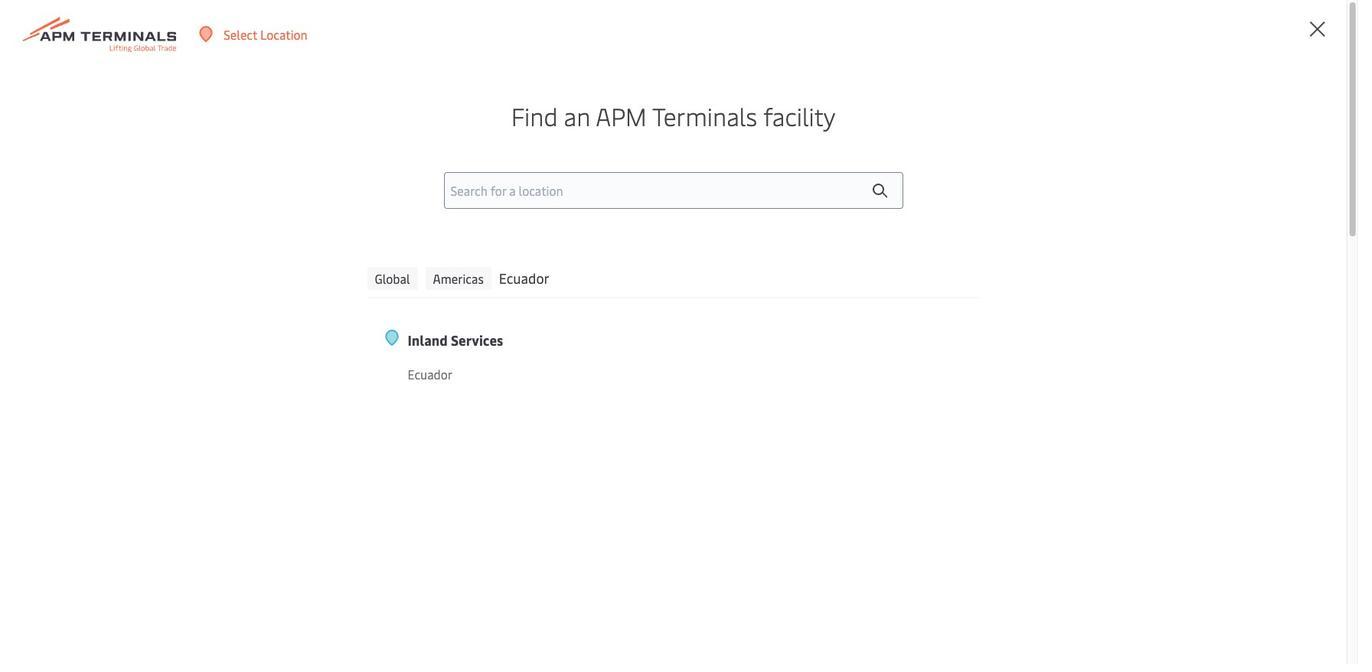 Task type: describe. For each thing, give the bounding box(es) containing it.
apm
[[596, 100, 647, 133]]

login / create account
[[1194, 26, 1318, 43]]

facility
[[764, 100, 836, 133]]

ecuador link
[[408, 365, 633, 385]]

inland services
[[408, 331, 503, 350]]

select
[[224, 26, 257, 42]]

find
[[511, 100, 558, 133]]

terminals
[[652, 100, 757, 133]]

Search for a location search field
[[444, 172, 903, 209]]

login
[[1194, 26, 1224, 43]]



Task type: vqa. For each thing, say whether or not it's contained in the screenshot.
containers
no



Task type: locate. For each thing, give the bounding box(es) containing it.
global button
[[367, 267, 418, 290]]

location
[[260, 26, 308, 42]]

find an apm terminals facility
[[511, 100, 836, 133]]

ecuador for ecuador link
[[408, 366, 453, 383]]

global
[[375, 270, 410, 287]]

services
[[451, 331, 503, 350]]

americas button
[[425, 267, 491, 290]]

1 vertical spatial ecuador
[[408, 366, 453, 383]]

create
[[1235, 26, 1270, 43]]

inland
[[408, 331, 448, 350]]

/
[[1226, 26, 1232, 43]]

account
[[1273, 26, 1318, 43]]

ecuador right 'americas' button
[[499, 269, 549, 288]]

login / create account link
[[1166, 0, 1318, 69]]

ecuador for 'ecuador' button
[[499, 269, 549, 288]]

ecuador button
[[499, 267, 549, 290]]

1 horizontal spatial ecuador
[[499, 269, 549, 288]]

americas
[[433, 270, 484, 287]]

select location
[[224, 26, 308, 42]]

ecuador
[[499, 269, 549, 288], [408, 366, 453, 383]]

an
[[564, 100, 590, 133]]

ecuador down inland
[[408, 366, 453, 383]]

0 horizontal spatial ecuador
[[408, 366, 453, 383]]

0 vertical spatial ecuador
[[499, 269, 549, 288]]

stripping stuffing image
[[0, 69, 1347, 345]]



